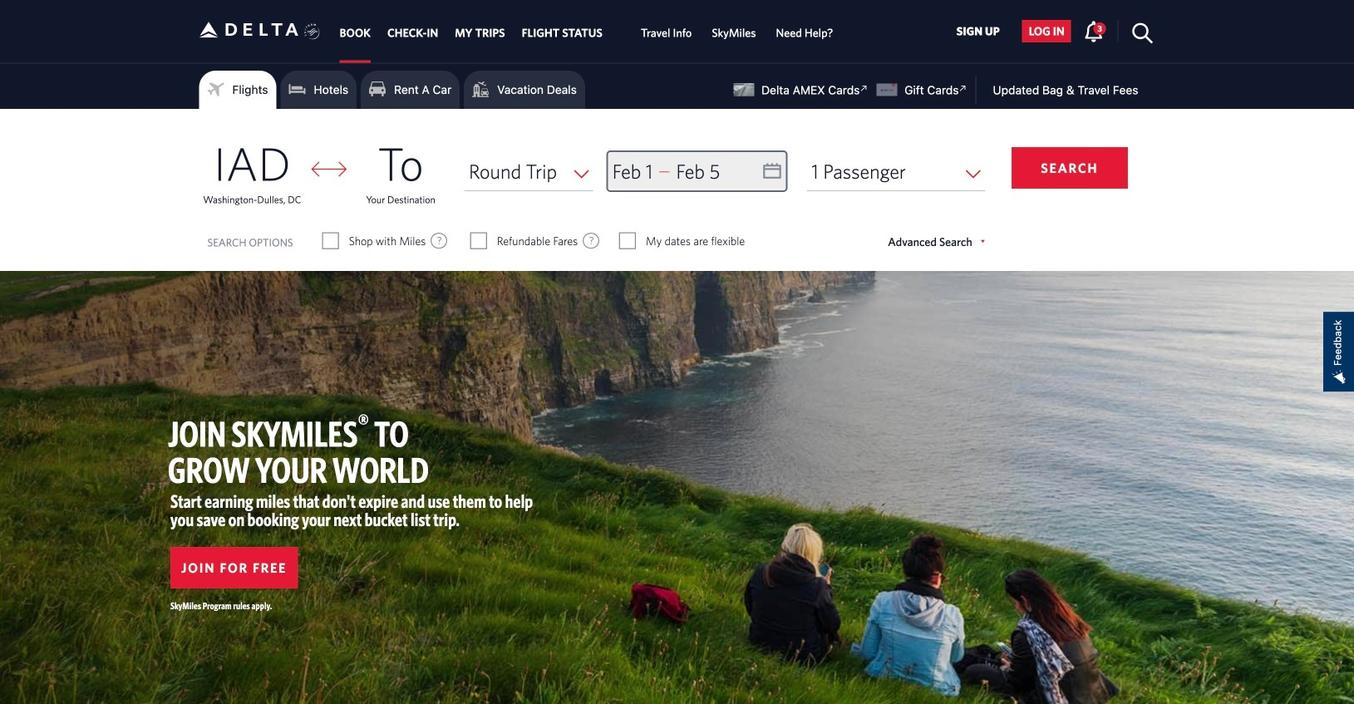 Task type: vqa. For each thing, say whether or not it's contained in the screenshot.
tab list
yes



Task type: describe. For each thing, give the bounding box(es) containing it.
2 this link opens another site in a new window that may not follow the same accessibility policies as delta air lines. image from the left
[[956, 81, 972, 96]]

skyteam image
[[304, 6, 320, 58]]



Task type: locate. For each thing, give the bounding box(es) containing it.
None field
[[465, 152, 594, 191], [808, 152, 985, 191], [465, 152, 594, 191], [808, 152, 985, 191]]

tab panel
[[0, 109, 1355, 271]]

1 horizontal spatial this link opens another site in a new window that may not follow the same accessibility policies as delta air lines. image
[[956, 81, 972, 96]]

tab list
[[331, 0, 844, 63]]

0 horizontal spatial this link opens another site in a new window that may not follow the same accessibility policies as delta air lines. image
[[857, 81, 873, 96]]

None checkbox
[[323, 233, 338, 249], [471, 233, 486, 249], [323, 233, 338, 249], [471, 233, 486, 249]]

1 this link opens another site in a new window that may not follow the same accessibility policies as delta air lines. image from the left
[[857, 81, 873, 96]]

None checkbox
[[620, 233, 635, 249]]

delta air lines image
[[199, 4, 299, 56]]

this link opens another site in a new window that may not follow the same accessibility policies as delta air lines. image
[[857, 81, 873, 96], [956, 81, 972, 96]]

None text field
[[608, 152, 786, 191]]



